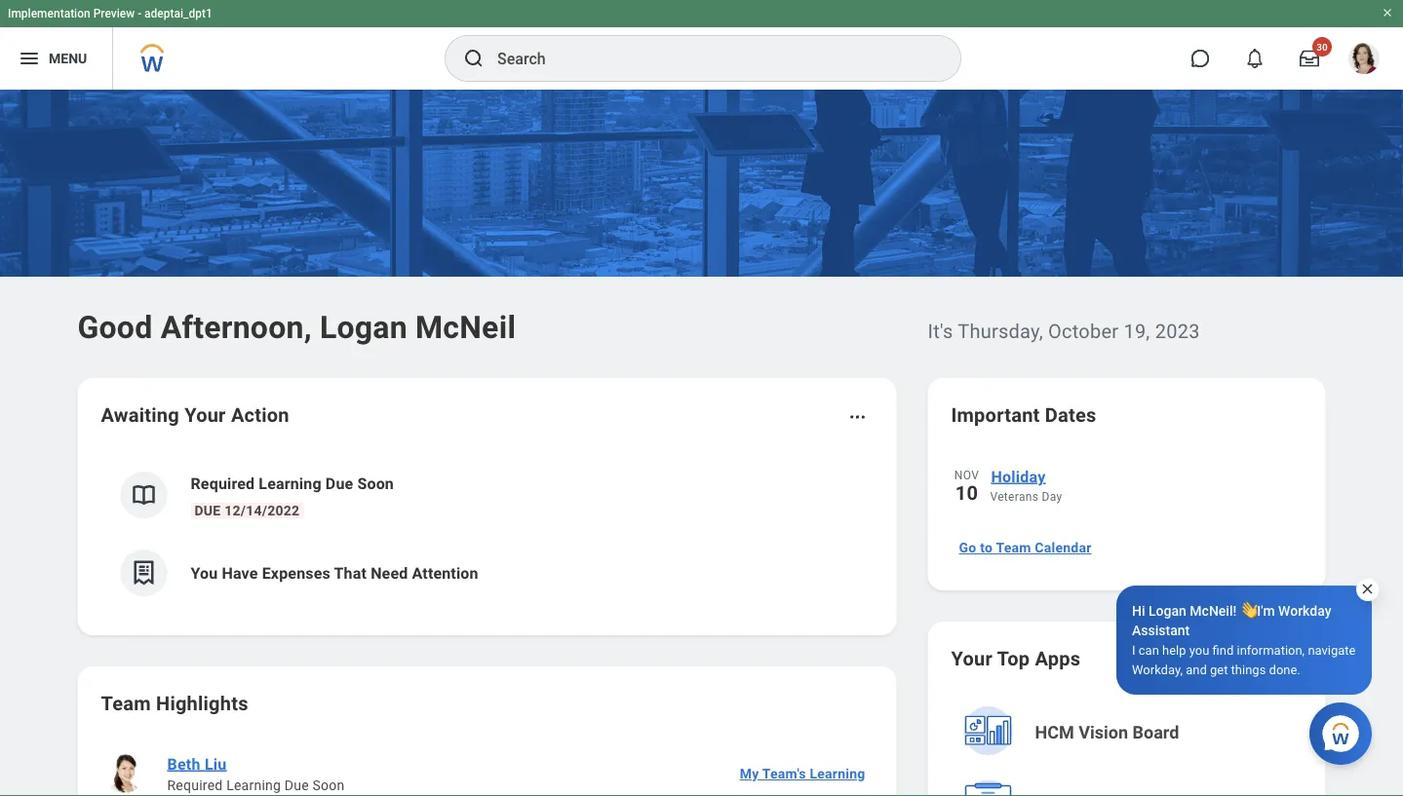Task type: locate. For each thing, give the bounding box(es) containing it.
2023
[[1155, 320, 1200, 343]]

menu banner
[[0, 0, 1403, 90]]

hcm vision board
[[1035, 723, 1179, 743]]

soon inside required learning due soon due 12/14/2022
[[357, 474, 394, 493]]

you have expenses that need attention button
[[101, 534, 873, 612]]

awaiting
[[101, 404, 179, 427]]

it's
[[928, 320, 953, 343]]

find
[[1213, 643, 1234, 658]]

2 horizontal spatial due
[[325, 474, 353, 493]]

soon
[[357, 474, 394, 493], [313, 778, 345, 794]]

1 vertical spatial due
[[195, 503, 221, 519]]

dates
[[1045, 404, 1097, 427]]

30
[[1317, 41, 1328, 53]]

profile logan mcneil image
[[1349, 43, 1380, 78]]

1 vertical spatial logan
[[1149, 603, 1187, 619]]

my team's learning button
[[732, 755, 873, 794]]

learning inside beth liu required learning due soon
[[226, 778, 281, 794]]

go
[[959, 540, 976, 556]]

good
[[78, 309, 153, 346]]

information,
[[1237, 643, 1305, 658]]

workday
[[1278, 603, 1331, 619]]

calendar
[[1035, 540, 1092, 556]]

0 vertical spatial logan
[[320, 309, 407, 346]]

done.
[[1269, 663, 1301, 677]]

1 horizontal spatial team
[[996, 540, 1031, 556]]

adeptai_dpt1
[[144, 7, 212, 20]]

required learning due soon due 12/14/2022
[[191, 474, 394, 519]]

learning down liu
[[226, 778, 281, 794]]

1 horizontal spatial logan
[[1149, 603, 1187, 619]]

0 vertical spatial required
[[191, 474, 255, 493]]

learning inside button
[[810, 766, 865, 782]]

go to team calendar
[[959, 540, 1092, 556]]

search image
[[462, 47, 486, 70]]

x image
[[1360, 582, 1375, 597]]

and
[[1186, 663, 1207, 677]]

team right the to
[[996, 540, 1031, 556]]

veterans
[[990, 490, 1039, 504]]

your
[[184, 404, 226, 427], [951, 647, 993, 670]]

awaiting your action
[[101, 404, 289, 427]]

dashboard expenses image
[[129, 559, 158, 588]]

can
[[1139, 643, 1159, 658]]

learning up 12/14/2022
[[259, 474, 321, 493]]

learning right team's
[[810, 766, 865, 782]]

hcm vision board button
[[953, 698, 1304, 768]]

team left highlights
[[101, 692, 151, 715]]

2 vertical spatial due
[[285, 778, 309, 794]]

action
[[231, 404, 289, 427]]

0 vertical spatial team
[[996, 540, 1031, 556]]

liu
[[205, 755, 227, 774]]

holiday
[[991, 468, 1046, 486]]

due
[[325, 474, 353, 493], [195, 503, 221, 519], [285, 778, 309, 794]]

learning
[[259, 474, 321, 493], [810, 766, 865, 782], [226, 778, 281, 794]]

0 vertical spatial soon
[[357, 474, 394, 493]]

0 horizontal spatial soon
[[313, 778, 345, 794]]

1 horizontal spatial due
[[285, 778, 309, 794]]

mcneil!
[[1190, 603, 1237, 619]]

1 vertical spatial required
[[167, 778, 223, 794]]

required down beth liu button
[[167, 778, 223, 794]]

required inside required learning due soon due 12/14/2022
[[191, 474, 255, 493]]

it's thursday, october 19, 2023
[[928, 320, 1200, 343]]

1 vertical spatial team
[[101, 692, 151, 715]]

team
[[996, 540, 1031, 556], [101, 692, 151, 715]]

0 horizontal spatial your
[[184, 404, 226, 427]]

vision
[[1079, 723, 1128, 743]]

required inside beth liu required learning due soon
[[167, 778, 223, 794]]

1 horizontal spatial soon
[[357, 474, 394, 493]]

menu
[[49, 50, 87, 66]]

logan inside 'hi logan mcneil! 👋 i'm workday assistant i can help you find information, navigate workday, and get things done.'
[[1149, 603, 1187, 619]]

you
[[191, 564, 218, 583]]

menu button
[[0, 27, 112, 90]]

required up 12/14/2022
[[191, 474, 255, 493]]

preview
[[93, 7, 135, 20]]

thursday,
[[958, 320, 1043, 343]]

your left top
[[951, 647, 993, 670]]

0 horizontal spatial logan
[[320, 309, 407, 346]]

due inside beth liu required learning due soon
[[285, 778, 309, 794]]

your left the action
[[184, 404, 226, 427]]

1 vertical spatial soon
[[313, 778, 345, 794]]

close environment banner image
[[1382, 7, 1393, 19]]

awaiting your action list
[[101, 456, 873, 612]]

have
[[222, 564, 258, 583]]

justify image
[[18, 47, 41, 70]]

expenses
[[262, 564, 330, 583]]

required
[[191, 474, 255, 493], [167, 778, 223, 794]]

logan
[[320, 309, 407, 346], [1149, 603, 1187, 619]]

beth liu button
[[159, 753, 234, 776]]

good afternoon, logan mcneil
[[78, 309, 516, 346]]

book open image
[[129, 481, 158, 510]]

0 horizontal spatial due
[[195, 503, 221, 519]]

related actions image
[[848, 408, 867, 427]]

0 horizontal spatial team
[[101, 692, 151, 715]]

hcm
[[1035, 723, 1074, 743]]

inbox large image
[[1300, 49, 1319, 68]]

1 vertical spatial your
[[951, 647, 993, 670]]



Task type: describe. For each thing, give the bounding box(es) containing it.
nov
[[954, 469, 979, 483]]

board
[[1133, 723, 1179, 743]]

hi logan mcneil! 👋 i'm workday assistant i can help you find information, navigate workday, and get things done.
[[1132, 603, 1356, 677]]

19,
[[1124, 320, 1150, 343]]

team highlights
[[101, 692, 248, 715]]

1 horizontal spatial your
[[951, 647, 993, 670]]

workday,
[[1132, 663, 1183, 677]]

team's
[[762, 766, 806, 782]]

logan inside good afternoon, logan mcneil main content
[[320, 309, 407, 346]]

beth
[[167, 755, 201, 774]]

implementation preview -   adeptai_dpt1
[[8, 7, 212, 20]]

beth liu required learning due soon
[[167, 755, 345, 794]]

afternoon,
[[161, 309, 312, 346]]

soon inside beth liu required learning due soon
[[313, 778, 345, 794]]

day
[[1042, 490, 1062, 504]]

10
[[955, 482, 978, 505]]

october
[[1048, 320, 1119, 343]]

holiday button
[[990, 464, 1302, 489]]

hi
[[1132, 603, 1145, 619]]

implementation
[[8, 7, 90, 20]]

team inside button
[[996, 540, 1031, 556]]

get
[[1210, 663, 1228, 677]]

things
[[1231, 663, 1266, 677]]

that
[[334, 564, 367, 583]]

you have expenses that need attention
[[191, 564, 478, 583]]

assistant
[[1132, 623, 1190, 639]]

help
[[1162, 643, 1186, 658]]

your top apps
[[951, 647, 1081, 670]]

to
[[980, 540, 993, 556]]

top
[[997, 647, 1030, 670]]

i'm
[[1257, 603, 1275, 619]]

my team's learning
[[740, 766, 865, 782]]

holiday veterans day
[[990, 468, 1062, 504]]

0 vertical spatial due
[[325, 474, 353, 493]]

go to team calendar button
[[951, 528, 1099, 567]]

important
[[951, 404, 1040, 427]]

i
[[1132, 643, 1136, 658]]

navigate
[[1308, 643, 1356, 658]]

due for liu
[[285, 778, 309, 794]]

important dates
[[951, 404, 1097, 427]]

-
[[138, 7, 141, 20]]

need
[[371, 564, 408, 583]]

30 button
[[1288, 37, 1332, 80]]

👋
[[1240, 603, 1254, 619]]

0 vertical spatial your
[[184, 404, 226, 427]]

apps
[[1035, 647, 1081, 670]]

nov 10
[[954, 469, 979, 505]]

12/14/2022
[[224, 503, 300, 519]]

attention
[[412, 564, 478, 583]]

you
[[1189, 643, 1209, 658]]

due for learning
[[195, 503, 221, 519]]

my
[[740, 766, 759, 782]]

Search Workday  search field
[[497, 37, 920, 80]]

good afternoon, logan mcneil main content
[[0, 90, 1403, 797]]

notifications large image
[[1245, 49, 1265, 68]]

highlights
[[156, 692, 248, 715]]

mcneil
[[415, 309, 516, 346]]

learning inside required learning due soon due 12/14/2022
[[259, 474, 321, 493]]



Task type: vqa. For each thing, say whether or not it's contained in the screenshot.
'find' at the bottom right of the page
yes



